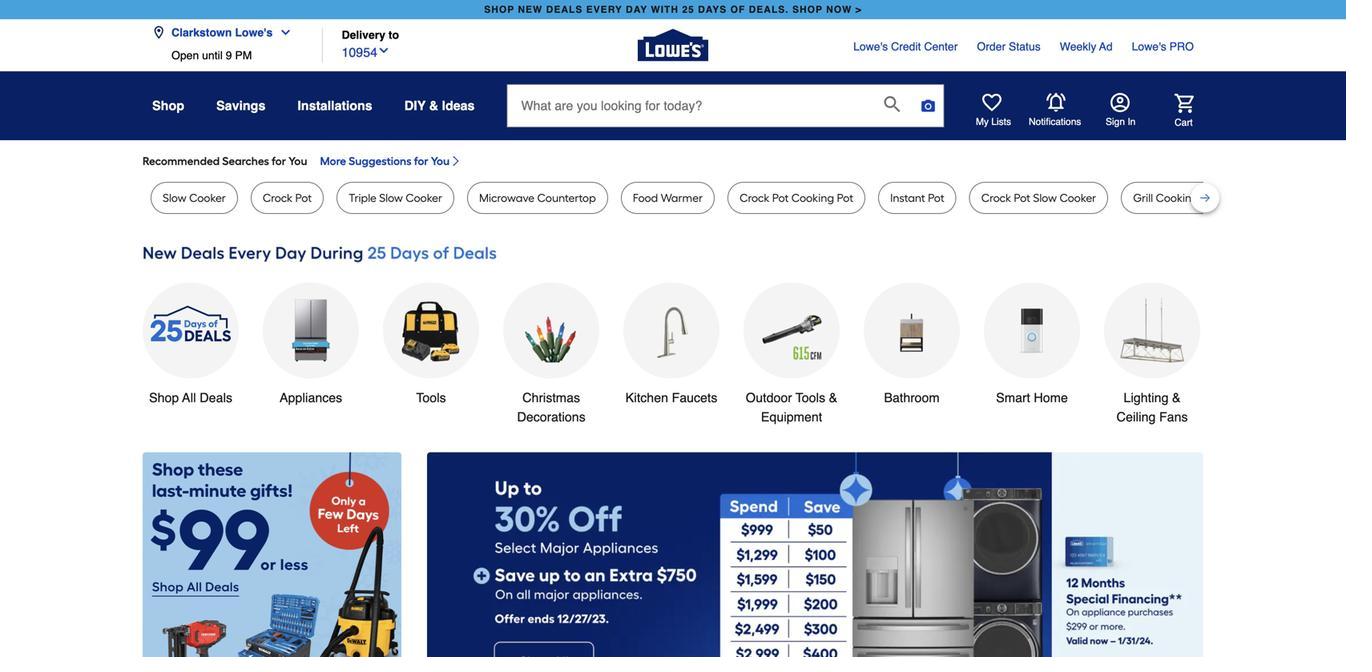 Task type: locate. For each thing, give the bounding box(es) containing it.
2 horizontal spatial slow
[[1033, 191, 1057, 205]]

order
[[977, 40, 1006, 53]]

0 horizontal spatial shop
[[484, 4, 514, 15]]

1 horizontal spatial cooker
[[406, 191, 442, 205]]

shop all deals link
[[143, 282, 239, 407]]

2 you from the left
[[431, 154, 450, 168]]

0 horizontal spatial cooking
[[791, 191, 834, 205]]

1 you from the left
[[288, 154, 307, 168]]

lowe's credit center link
[[853, 38, 958, 54]]

pm
[[235, 49, 252, 62]]

2 horizontal spatial cooker
[[1060, 191, 1096, 205]]

order status link
[[977, 38, 1041, 54]]

0 horizontal spatial slow
[[163, 191, 186, 205]]

crock pot
[[263, 191, 312, 205]]

& inside lighting & ceiling fans
[[1172, 390, 1181, 405]]

lowe's up pm
[[235, 26, 273, 39]]

lowe's for lowe's pro
[[1132, 40, 1166, 53]]

3 crock from the left
[[981, 191, 1011, 205]]

crock
[[263, 191, 293, 205], [740, 191, 769, 205], [981, 191, 1011, 205]]

lowe's credit center
[[853, 40, 958, 53]]

1 slow from the left
[[163, 191, 186, 205]]

2 tools from the left
[[796, 390, 825, 405]]

slow down the recommended
[[163, 191, 186, 205]]

1 horizontal spatial for
[[414, 154, 428, 168]]

0 horizontal spatial cooker
[[189, 191, 226, 205]]

slow down notifications
[[1033, 191, 1057, 205]]

you for more suggestions for you
[[431, 154, 450, 168]]

ad
[[1099, 40, 1113, 53]]

new deals every day during 25 days of deals image
[[143, 240, 1203, 266]]

5 pot from the left
[[1014, 191, 1030, 205]]

of
[[730, 4, 745, 15]]

&
[[429, 98, 438, 113], [1233, 191, 1241, 205], [829, 390, 837, 405], [1172, 390, 1181, 405]]

pro
[[1170, 40, 1194, 53]]

kitchen
[[625, 390, 668, 405]]

diy & ideas button
[[404, 91, 475, 120]]

tools up the equipment
[[796, 390, 825, 405]]

& right diy
[[429, 98, 438, 113]]

lowe's left pro
[[1132, 40, 1166, 53]]

& up 'fans'
[[1172, 390, 1181, 405]]

1 horizontal spatial you
[[431, 154, 450, 168]]

equipment
[[761, 409, 822, 424]]

1 horizontal spatial lowe's
[[853, 40, 888, 53]]

shop left now
[[792, 4, 823, 15]]

for left 'chevron right' image
[[414, 154, 428, 168]]

tools down tools image
[[416, 390, 446, 405]]

for
[[272, 154, 286, 168], [414, 154, 428, 168]]

installations
[[298, 98, 372, 113]]

None search field
[[507, 84, 944, 142]]

lowe's inside lowe's pro link
[[1132, 40, 1166, 53]]

smart home link
[[984, 282, 1080, 407]]

all
[[182, 390, 196, 405]]

home
[[1034, 390, 1068, 405]]

cooker down "more suggestions for you" link
[[406, 191, 442, 205]]

shop left all
[[149, 390, 179, 405]]

food warmer
[[633, 191, 703, 205]]

slow right triple
[[379, 191, 403, 205]]

outdoor tools & equipment image
[[760, 298, 824, 363]]

decorations
[[517, 409, 585, 424]]

lowe's inside clarkstown lowe's button
[[235, 26, 273, 39]]

grill cooking grate & warming rack
[[1133, 191, 1319, 205]]

location image
[[152, 26, 165, 39]]

1 tools from the left
[[416, 390, 446, 405]]

notifications
[[1029, 116, 1081, 127]]

0 horizontal spatial tools
[[416, 390, 446, 405]]

faucets
[[672, 390, 717, 405]]

slow
[[163, 191, 186, 205], [379, 191, 403, 205], [1033, 191, 1057, 205]]

0 horizontal spatial you
[[288, 154, 307, 168]]

lowe's home improvement notification center image
[[1046, 93, 1066, 112]]

1 cooker from the left
[[189, 191, 226, 205]]

tools
[[416, 390, 446, 405], [796, 390, 825, 405]]

2 crock from the left
[[740, 191, 769, 205]]

rack
[[1294, 191, 1319, 205]]

0 horizontal spatial for
[[272, 154, 286, 168]]

1 for from the left
[[272, 154, 286, 168]]

to
[[388, 28, 399, 41]]

pot for crock pot slow cooker
[[1014, 191, 1030, 205]]

& inside button
[[429, 98, 438, 113]]

0 horizontal spatial crock
[[263, 191, 293, 205]]

appliances
[[280, 390, 342, 405]]

shop
[[484, 4, 514, 15], [792, 4, 823, 15]]

1 pot from the left
[[295, 191, 312, 205]]

shop down "open"
[[152, 98, 184, 113]]

day
[[626, 4, 648, 15]]

2 pot from the left
[[772, 191, 789, 205]]

& inside outdoor tools & equipment
[[829, 390, 837, 405]]

crock right warmer
[[740, 191, 769, 205]]

open
[[171, 49, 199, 62]]

1 crock from the left
[[263, 191, 293, 205]]

recommended searches for you heading
[[143, 153, 1203, 169]]

cooking
[[791, 191, 834, 205], [1156, 191, 1199, 205]]

crock down my lists
[[981, 191, 1011, 205]]

lowe's
[[235, 26, 273, 39], [853, 40, 888, 53], [1132, 40, 1166, 53]]

2 for from the left
[[414, 154, 428, 168]]

cart
[[1175, 117, 1193, 128]]

1 horizontal spatial cooking
[[1156, 191, 1199, 205]]

deals
[[200, 390, 232, 405]]

3 cooker from the left
[[1060, 191, 1096, 205]]

search image
[[884, 96, 900, 112]]

cooker
[[189, 191, 226, 205], [406, 191, 442, 205], [1060, 191, 1096, 205]]

2 horizontal spatial crock
[[981, 191, 1011, 205]]

2 shop from the left
[[792, 4, 823, 15]]

order status
[[977, 40, 1041, 53]]

weekly
[[1060, 40, 1096, 53]]

installations button
[[298, 91, 372, 120]]

1 horizontal spatial shop
[[792, 4, 823, 15]]

1 cooking from the left
[[791, 191, 834, 205]]

grate
[[1201, 191, 1230, 205]]

lighting & ceiling fans image
[[1120, 298, 1184, 363]]

kitchen faucets link
[[623, 282, 720, 407]]

you
[[288, 154, 307, 168], [431, 154, 450, 168]]

lowe's left credit at the top of page
[[853, 40, 888, 53]]

& right outdoor
[[829, 390, 837, 405]]

pot for instant pot
[[928, 191, 944, 205]]

you down diy & ideas button
[[431, 154, 450, 168]]

2 horizontal spatial lowe's
[[1132, 40, 1166, 53]]

1 horizontal spatial crock
[[740, 191, 769, 205]]

9
[[226, 49, 232, 62]]

outdoor tools & equipment
[[746, 390, 837, 424]]

0 vertical spatial shop
[[152, 98, 184, 113]]

in
[[1128, 116, 1136, 127]]

triple slow cooker
[[349, 191, 442, 205]]

crock down "searches"
[[263, 191, 293, 205]]

1 vertical spatial shop
[[149, 390, 179, 405]]

searches
[[222, 154, 269, 168]]

lowe's home improvement lists image
[[982, 93, 1002, 112]]

fans
[[1159, 409, 1188, 424]]

1 horizontal spatial tools
[[796, 390, 825, 405]]

cooker left "grill"
[[1060, 191, 1096, 205]]

0 horizontal spatial lowe's
[[235, 26, 273, 39]]

smart home
[[996, 390, 1068, 405]]

lighting & ceiling fans link
[[1104, 282, 1200, 427]]

for right "searches"
[[272, 154, 286, 168]]

1 horizontal spatial slow
[[379, 191, 403, 205]]

clarkstown lowe's button
[[152, 16, 298, 49]]

clarkstown
[[171, 26, 232, 39]]

my lists link
[[976, 93, 1011, 128]]

slow cooker
[[163, 191, 226, 205]]

lowe's inside lowe's credit center link
[[853, 40, 888, 53]]

warmer
[[661, 191, 703, 205]]

you left the more
[[288, 154, 307, 168]]

crock for crock pot
[[263, 191, 293, 205]]

instant pot
[[890, 191, 944, 205]]

Search Query text field
[[508, 85, 871, 127]]

deals.
[[749, 4, 789, 15]]

cooker down recommended searches for you
[[189, 191, 226, 205]]

countertop
[[537, 191, 596, 205]]

shop left new
[[484, 4, 514, 15]]

4 pot from the left
[[928, 191, 944, 205]]

until
[[202, 49, 223, 62]]



Task type: describe. For each thing, give the bounding box(es) containing it.
christmas decorations
[[517, 390, 585, 424]]

>
[[856, 4, 862, 15]]

grill
[[1133, 191, 1153, 205]]

& right grate
[[1233, 191, 1241, 205]]

for for searches
[[272, 154, 286, 168]]

clarkstown lowe's
[[171, 26, 273, 39]]

tools link
[[383, 282, 479, 407]]

25
[[682, 4, 694, 15]]

delivery
[[342, 28, 385, 41]]

chevron down image
[[377, 44, 390, 57]]

warming
[[1244, 191, 1291, 205]]

lowe's pro
[[1132, 40, 1194, 53]]

savings button
[[216, 91, 265, 120]]

delivery to
[[342, 28, 399, 41]]

2 cooking from the left
[[1156, 191, 1199, 205]]

my lists
[[976, 116, 1011, 127]]

crock for crock pot cooking pot
[[740, 191, 769, 205]]

2 cooker from the left
[[406, 191, 442, 205]]

ceiling
[[1117, 409, 1156, 424]]

chevron right image
[[450, 155, 462, 167]]

lowe's pro link
[[1132, 38, 1194, 54]]

now
[[826, 4, 852, 15]]

crock pot cooking pot
[[740, 191, 853, 205]]

ideas
[[442, 98, 475, 113]]

sign in button
[[1106, 93, 1136, 128]]

savings
[[216, 98, 265, 113]]

appliances image
[[279, 298, 343, 363]]

sign
[[1106, 116, 1125, 127]]

weekly ad
[[1060, 40, 1113, 53]]

shop for shop all deals
[[149, 390, 179, 405]]

shop for shop
[[152, 98, 184, 113]]

open until 9 pm
[[171, 49, 252, 62]]

outdoor tools & equipment link
[[744, 282, 840, 427]]

diy & ideas
[[404, 98, 475, 113]]

2 slow from the left
[[379, 191, 403, 205]]

more suggestions for you
[[320, 154, 450, 168]]

lowe's for lowe's credit center
[[853, 40, 888, 53]]

appliances link
[[263, 282, 359, 407]]

lowe's home improvement account image
[[1111, 93, 1130, 112]]

10954
[[342, 45, 377, 60]]

lighting
[[1124, 390, 1169, 405]]

with
[[651, 4, 679, 15]]

3 slow from the left
[[1033, 191, 1057, 205]]

crock pot slow cooker
[[981, 191, 1096, 205]]

credit
[[891, 40, 921, 53]]

more
[[320, 154, 346, 168]]

for for suggestions
[[414, 154, 428, 168]]

christmas decorations image
[[519, 298, 583, 363]]

more suggestions for you link
[[320, 153, 462, 169]]

1 shop from the left
[[484, 4, 514, 15]]

crock for crock pot slow cooker
[[981, 191, 1011, 205]]

up to 30 percent off select major appliances. plus, save up to an extra $750 on major appliances. image
[[427, 452, 1203, 657]]

outdoor
[[746, 390, 792, 405]]

cart button
[[1152, 94, 1194, 129]]

shop button
[[152, 91, 184, 120]]

shop all deals image
[[143, 282, 239, 379]]

lists
[[991, 116, 1011, 127]]

christmas
[[522, 390, 580, 405]]

triple
[[349, 191, 376, 205]]

lowe's home improvement cart image
[[1175, 94, 1194, 113]]

diy
[[404, 98, 426, 113]]

3 pot from the left
[[837, 191, 853, 205]]

weekly ad link
[[1060, 38, 1113, 54]]

shop new deals every day with 25 days of deals. shop now > link
[[481, 0, 865, 19]]

food
[[633, 191, 658, 205]]

shop these last-minute gifts. $99 or less. quantities are limited and won't last. image
[[143, 452, 401, 657]]

instant
[[890, 191, 925, 205]]

new
[[518, 4, 543, 15]]

arrow right image
[[1174, 592, 1190, 608]]

deals
[[546, 4, 583, 15]]

shop new deals every day with 25 days of deals. shop now >
[[484, 4, 862, 15]]

sign in
[[1106, 116, 1136, 127]]

pot for crock pot
[[295, 191, 312, 205]]

lighting & ceiling fans
[[1117, 390, 1188, 424]]

kitchen faucets image
[[639, 298, 703, 363]]

camera image
[[920, 98, 936, 114]]

tools image
[[399, 298, 463, 363]]

bathroom link
[[864, 282, 960, 407]]

lowe's home improvement logo image
[[638, 10, 708, 81]]

christmas decorations link
[[503, 282, 599, 427]]

you for recommended searches for you
[[288, 154, 307, 168]]

recommended
[[143, 154, 220, 168]]

microwave countertop
[[479, 191, 596, 205]]

status
[[1009, 40, 1041, 53]]

bathroom
[[884, 390, 940, 405]]

tools inside outdoor tools & equipment
[[796, 390, 825, 405]]

days
[[698, 4, 727, 15]]

shop all deals
[[149, 390, 232, 405]]

every
[[586, 4, 622, 15]]

chevron down image
[[273, 26, 292, 39]]

my
[[976, 116, 989, 127]]

bathroom image
[[880, 298, 944, 363]]

microwave
[[479, 191, 535, 205]]

kitchen faucets
[[625, 390, 717, 405]]

pot for crock pot cooking pot
[[772, 191, 789, 205]]

10954 button
[[342, 41, 390, 62]]



Task type: vqa. For each thing, say whether or not it's contained in the screenshot.
Lowe's
no



